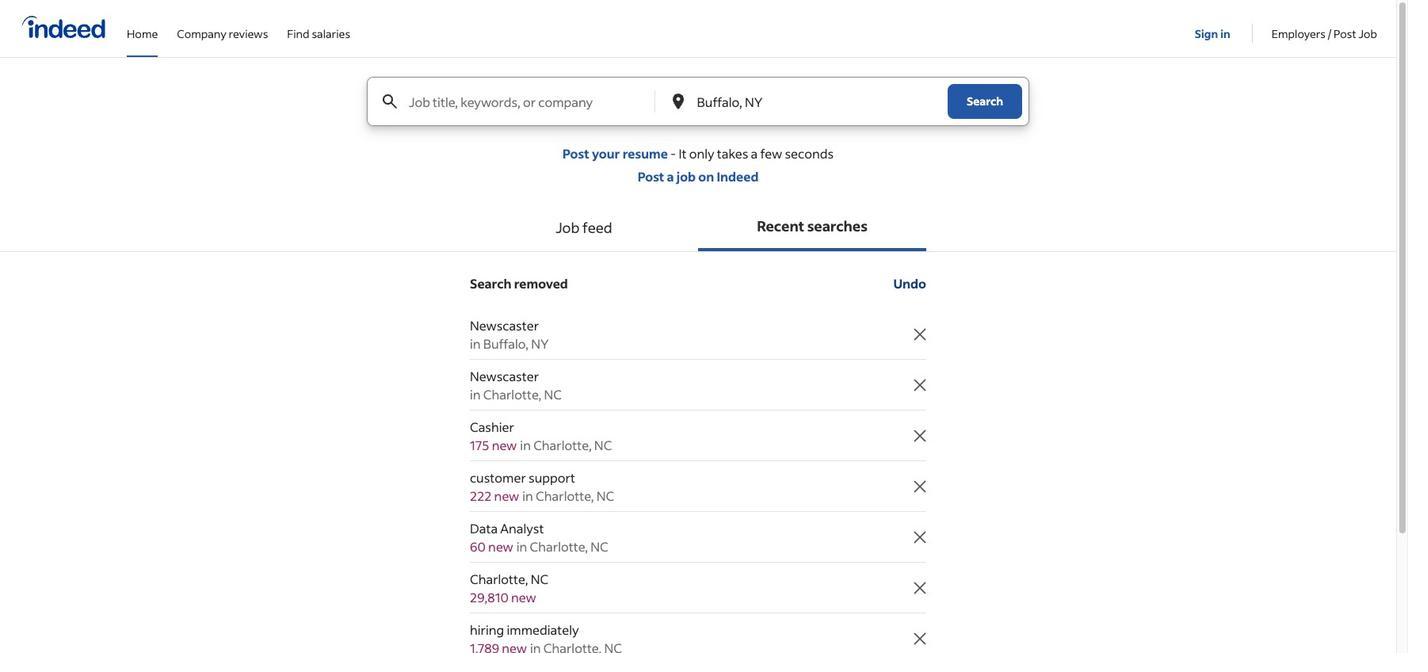 Task type: locate. For each thing, give the bounding box(es) containing it.
in down 'analyst'
[[517, 538, 528, 555]]

data analyst 60 new in charlotte, nc
[[470, 520, 609, 555]]

1 vertical spatial job
[[556, 218, 580, 237]]

job
[[677, 168, 696, 185]]

new for data
[[488, 538, 514, 555]]

new inside cashier 175 new in charlotte, nc
[[492, 437, 517, 454]]

0 vertical spatial a
[[751, 145, 758, 162]]

post left your on the left top of page
[[563, 145, 590, 162]]

job
[[1359, 26, 1378, 41], [556, 218, 580, 237]]

post your resume link
[[563, 145, 668, 162]]

newscaster inside newscaster in buffalo, ny
[[470, 317, 539, 334]]

feed
[[583, 218, 613, 237]]

job feed
[[556, 218, 613, 237]]

newscaster inside newscaster in charlotte, nc
[[470, 368, 539, 385]]

1 vertical spatial newscaster
[[470, 368, 539, 385]]

company reviews link
[[177, 0, 268, 54]]

new down cashier
[[492, 437, 517, 454]]

search for search removed
[[470, 275, 512, 292]]

1 vertical spatial search
[[470, 275, 512, 292]]

0 horizontal spatial job
[[556, 218, 580, 237]]

undo
[[894, 275, 927, 292]]

job left feed
[[556, 218, 580, 237]]

employers / post job link
[[1272, 0, 1378, 54]]

new for charlotte,
[[511, 589, 537, 606]]

2 delete recent search newscaster image from the top
[[911, 375, 930, 394]]

immediately
[[507, 622, 579, 638]]

hiring immediately
[[470, 622, 579, 638]]

new right 60
[[488, 538, 514, 555]]

customer
[[470, 469, 526, 486]]

0 horizontal spatial search
[[470, 275, 512, 292]]

search inside search button
[[967, 94, 1004, 109]]

on
[[699, 168, 715, 185]]

charlotte, down support
[[536, 488, 594, 504]]

in up cashier
[[470, 386, 481, 403]]

0 horizontal spatial post
[[563, 145, 590, 162]]

in inside cashier 175 new in charlotte, nc
[[520, 437, 531, 454]]

new up hiring immediately
[[511, 589, 537, 606]]

1 newscaster from the top
[[470, 317, 539, 334]]

in
[[1221, 26, 1231, 41], [470, 335, 481, 352], [470, 386, 481, 403], [520, 437, 531, 454], [523, 488, 533, 504], [517, 538, 528, 555]]

1 horizontal spatial job
[[1359, 26, 1378, 41]]

1 vertical spatial delete recent search newscaster image
[[911, 375, 930, 394]]

employers / post job
[[1272, 26, 1378, 41]]

0 vertical spatial job
[[1359, 26, 1378, 41]]

charlotte, inside data analyst 60 new in charlotte, nc
[[530, 538, 588, 555]]

new inside customer support 222 new in charlotte, nc
[[494, 488, 520, 504]]

delete recent search customer support image
[[911, 477, 930, 496]]

company
[[177, 26, 227, 41]]

find salaries
[[287, 26, 350, 41]]

in left the "buffalo,"
[[470, 335, 481, 352]]

search for search
[[967, 94, 1004, 109]]

0 vertical spatial delete recent search newscaster image
[[911, 325, 930, 344]]

home link
[[127, 0, 158, 54]]

job right /
[[1359, 26, 1378, 41]]

post right /
[[1334, 26, 1357, 41]]

charlotte, up 29,810
[[470, 571, 528, 588]]

1 vertical spatial post
[[563, 145, 590, 162]]

a left few
[[751, 145, 758, 162]]

new inside charlotte, nc 29,810 new
[[511, 589, 537, 606]]

0 vertical spatial newscaster
[[470, 317, 539, 334]]

delete recent search charlotte, nc image
[[911, 578, 930, 597]]

recent
[[757, 216, 805, 235]]

charlotte,
[[483, 386, 542, 403], [534, 437, 592, 454], [536, 488, 594, 504], [530, 538, 588, 555], [470, 571, 528, 588]]

a left the job
[[667, 168, 674, 185]]

sign
[[1195, 26, 1219, 41]]

post down resume
[[638, 168, 665, 185]]

delete recent search newscaster image
[[911, 325, 930, 344], [911, 375, 930, 394]]

newscaster up the "buffalo,"
[[470, 317, 539, 334]]

in up support
[[520, 437, 531, 454]]

seconds
[[785, 145, 834, 162]]

charlotte, down 'analyst'
[[530, 538, 588, 555]]

search
[[967, 94, 1004, 109], [470, 275, 512, 292]]

removed
[[514, 275, 568, 292]]

only
[[690, 145, 715, 162]]

post
[[1334, 26, 1357, 41], [563, 145, 590, 162], [638, 168, 665, 185]]

post a job on indeed link
[[638, 168, 759, 185]]

1 horizontal spatial a
[[751, 145, 758, 162]]

1 delete recent search newscaster image from the top
[[911, 325, 930, 344]]

60
[[470, 538, 486, 555]]

newscaster in charlotte, nc
[[470, 368, 562, 403]]

1 vertical spatial a
[[667, 168, 674, 185]]

charlotte, up support
[[534, 437, 592, 454]]

main content
[[0, 77, 1397, 653]]

employers
[[1272, 26, 1326, 41]]

delete recent search newscaster image down undo button at top
[[911, 325, 930, 344]]

nc inside charlotte, nc 29,810 new
[[531, 571, 549, 588]]

indeed
[[717, 168, 759, 185]]

cashier
[[470, 419, 515, 435]]

it
[[679, 145, 687, 162]]

new
[[492, 437, 517, 454], [494, 488, 520, 504], [488, 538, 514, 555], [511, 589, 537, 606]]

nc inside newscaster in charlotte, nc
[[544, 386, 562, 403]]

charlotte, inside newscaster in charlotte, nc
[[483, 386, 542, 403]]

in down support
[[523, 488, 533, 504]]

new down customer
[[494, 488, 520, 504]]

tab list
[[0, 204, 1397, 252]]

charlotte, inside customer support 222 new in charlotte, nc
[[536, 488, 594, 504]]

0 vertical spatial search
[[967, 94, 1004, 109]]

1 horizontal spatial search
[[967, 94, 1004, 109]]

delete recent search newscaster image for in charlotte, nc
[[911, 375, 930, 394]]

delete recent search newscaster image up delete recent search cashier icon
[[911, 375, 930, 394]]

2 newscaster from the top
[[470, 368, 539, 385]]

few
[[761, 145, 783, 162]]

tab list containing recent searches
[[0, 204, 1397, 252]]

analyst
[[500, 520, 544, 537]]

newscaster down the "buffalo,"
[[470, 368, 539, 385]]

charlotte, up cashier
[[483, 386, 542, 403]]

newscaster for buffalo,
[[470, 317, 539, 334]]

nc inside cashier 175 new in charlotte, nc
[[595, 437, 612, 454]]

new inside data analyst 60 new in charlotte, nc
[[488, 538, 514, 555]]

Edit location text field
[[694, 78, 917, 125]]

2 vertical spatial post
[[638, 168, 665, 185]]

main content containing recent searches
[[0, 77, 1397, 653]]

1 horizontal spatial post
[[638, 168, 665, 185]]

newscaster
[[470, 317, 539, 334], [470, 368, 539, 385]]

-
[[671, 145, 677, 162]]

2 horizontal spatial post
[[1334, 26, 1357, 41]]

nc
[[544, 386, 562, 403], [595, 437, 612, 454], [597, 488, 615, 504], [591, 538, 609, 555], [531, 571, 549, 588]]

a
[[751, 145, 758, 162], [667, 168, 674, 185]]

recent searches
[[757, 216, 868, 235]]

new for customer
[[494, 488, 520, 504]]



Task type: vqa. For each thing, say whether or not it's contained in the screenshot.
reviews
yes



Task type: describe. For each thing, give the bounding box(es) containing it.
find salaries link
[[287, 0, 350, 54]]

company reviews
[[177, 26, 268, 41]]

newscaster for charlotte,
[[470, 368, 539, 385]]

delete recent search cashier image
[[911, 426, 930, 445]]

customer support 222 new in charlotte, nc
[[470, 469, 615, 504]]

nc inside data analyst 60 new in charlotte, nc
[[591, 538, 609, 555]]

ny
[[531, 335, 549, 352]]

charlotte, inside cashier 175 new in charlotte, nc
[[534, 437, 592, 454]]

post your resume - it only takes a few seconds post a job on indeed
[[563, 145, 834, 185]]

job inside button
[[556, 218, 580, 237]]

hiring immediately link
[[470, 621, 900, 653]]

sign in link
[[1195, 1, 1234, 55]]

support
[[529, 469, 576, 486]]

home
[[127, 26, 158, 41]]

data
[[470, 520, 498, 537]]

29,810
[[470, 589, 509, 606]]

charlotte, inside charlotte, nc 29,810 new
[[470, 571, 528, 588]]

/
[[1329, 26, 1332, 41]]

delete recent search hiring immediately image
[[911, 629, 930, 648]]

in inside newscaster in buffalo, ny
[[470, 335, 481, 352]]

0 horizontal spatial a
[[667, 168, 674, 185]]

your
[[592, 145, 620, 162]]

delete recent search data analyst image
[[911, 528, 930, 547]]

in inside newscaster in charlotte, nc
[[470, 386, 481, 403]]

job feed button
[[470, 204, 698, 251]]

buffalo,
[[483, 335, 529, 352]]

newscaster in buffalo, ny
[[470, 317, 549, 352]]

recent searches button
[[698, 204, 927, 251]]

sign in
[[1195, 26, 1231, 41]]

cashier 175 new in charlotte, nc
[[470, 419, 612, 454]]

find
[[287, 26, 310, 41]]

175
[[470, 437, 490, 454]]

charlotte, nc 29,810 new
[[470, 571, 549, 606]]

salaries
[[312, 26, 350, 41]]

searches
[[808, 216, 868, 235]]

222
[[470, 488, 492, 504]]

search: Job title, keywords, or company text field
[[406, 78, 654, 125]]

resume
[[623, 145, 668, 162]]

delete recent search newscaster image for in buffalo, ny
[[911, 325, 930, 344]]

Search search field
[[354, 77, 1043, 145]]

undo button
[[894, 270, 927, 298]]

search button
[[948, 84, 1023, 119]]

0 vertical spatial post
[[1334, 26, 1357, 41]]

hiring
[[470, 622, 505, 638]]

search removed
[[470, 275, 568, 292]]

reviews
[[229, 26, 268, 41]]

in inside customer support 222 new in charlotte, nc
[[523, 488, 533, 504]]

in right sign
[[1221, 26, 1231, 41]]

nc inside customer support 222 new in charlotte, nc
[[597, 488, 615, 504]]

in inside data analyst 60 new in charlotte, nc
[[517, 538, 528, 555]]

takes
[[717, 145, 749, 162]]



